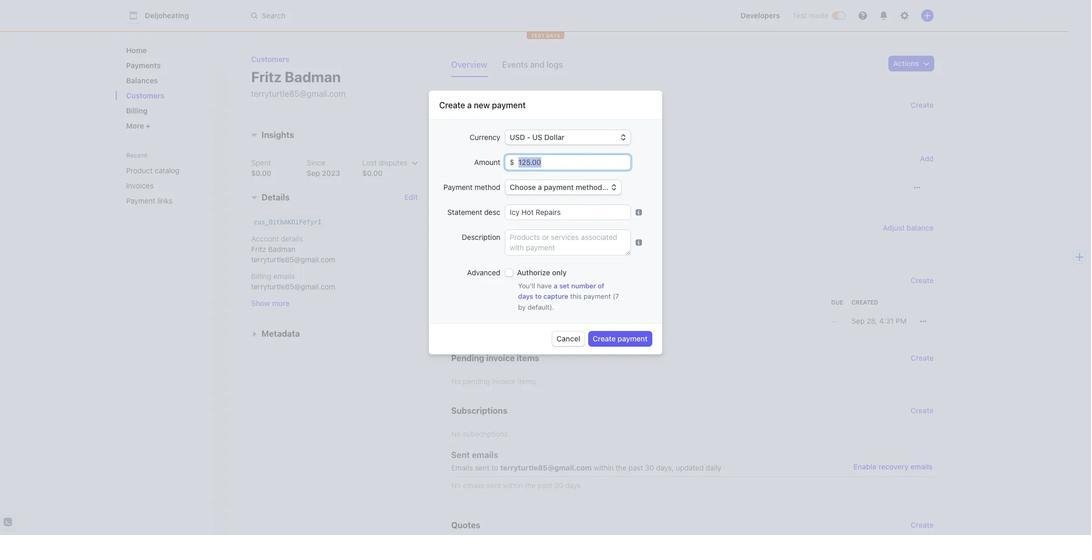 Task type: vqa. For each thing, say whether or not it's contained in the screenshot.


Task type: locate. For each thing, give the bounding box(es) containing it.
payment for payment method
[[443, 183, 473, 192]]

past inside sent emails emails sent to terryturtle85@gmail.com within the past 30 days, updated daily
[[629, 464, 643, 473]]

create button for payments
[[911, 98, 934, 113]]

sep left the 28, on the bottom of the page
[[852, 317, 865, 326]]

no for subscriptions
[[451, 430, 461, 439]]

Search search field
[[245, 6, 539, 25]]

2 balance from the left
[[907, 224, 934, 232]]

fritz inside customers fritz badman terryturtle85@gmail.com
[[251, 68, 282, 85]]

no down 'emails'
[[451, 481, 461, 490]]

have up only on the right bottom of the page
[[549, 247, 565, 256]]

create payment button
[[589, 332, 652, 346]]

payment left links
[[126, 196, 155, 205]]

1 fritz from the top
[[251, 68, 282, 85]]

balance up customer does not currently have a balance.
[[508, 224, 539, 233]]

a left set
[[554, 282, 558, 290]]

invoices inside recent element
[[126, 181, 154, 190]]

customers
[[251, 55, 289, 64], [126, 91, 164, 100]]

0 vertical spatial invoices
[[126, 181, 154, 190]]

enable
[[853, 463, 877, 472]]

capture
[[543, 293, 568, 301]]

emails inside sent emails emails sent to terryturtle85@gmail.com within the past 30 days, updated daily
[[472, 451, 498, 460]]

tab list containing overview
[[451, 56, 578, 77]]

payment links link
[[122, 192, 207, 209]]

cus_oitbakoifefyri
[[254, 219, 322, 226]]

create payment
[[593, 334, 648, 343]]

0 horizontal spatial billing
[[126, 106, 148, 115]]

0 horizontal spatial past
[[538, 481, 552, 490]]

emails down subscriptions
[[472, 451, 498, 460]]

test
[[793, 11, 807, 20]]

0 horizontal spatial payments
[[126, 61, 161, 70]]

details
[[281, 235, 303, 244]]

0 vertical spatial sent
[[475, 464, 490, 473]]

sep inside since sep 2023
[[307, 169, 320, 178]]

invoices down the product on the top of page
[[126, 181, 154, 190]]

the inside sent emails emails sent to terryturtle85@gmail.com within the past 30 days, updated daily
[[616, 464, 627, 473]]

0 vertical spatial customers
[[251, 55, 289, 64]]

credit
[[482, 224, 506, 233]]

customers fritz badman terryturtle85@gmail.com
[[251, 55, 346, 98]]

enable recovery emails link
[[853, 463, 933, 472]]

have down authorize only
[[537, 282, 552, 290]]

1 vertical spatial the
[[525, 481, 536, 490]]

0 horizontal spatial sep
[[307, 169, 320, 178]]

balance right adjust
[[907, 224, 934, 232]]

payment down of
[[584, 293, 611, 301]]

links
[[157, 196, 172, 205]]

0 vertical spatial days
[[518, 293, 533, 301]]

invoice down the pending invoice items
[[492, 377, 516, 386]]

0 vertical spatial sep
[[307, 169, 320, 178]]

a left new
[[467, 100, 472, 110]]

invoices
[[126, 181, 154, 190], [451, 276, 485, 286]]

payment down (7
[[618, 334, 648, 343]]

1 balance from the left
[[508, 224, 539, 233]]

payment method
[[443, 183, 500, 192]]

tab list
[[451, 56, 578, 77]]

days down sent emails emails sent to terryturtle85@gmail.com within the past 30 days, updated daily
[[565, 481, 581, 490]]

0 vertical spatial the
[[616, 464, 627, 473]]

adjust
[[883, 224, 905, 232]]

billing up more on the top of the page
[[126, 106, 148, 115]]

0 vertical spatial billing
[[126, 106, 148, 115]]

$30.00
[[455, 317, 479, 326]]

4 no from the top
[[451, 481, 461, 490]]

1 horizontal spatial customers
[[251, 55, 289, 64]]

0 vertical spatial payment
[[451, 154, 487, 164]]

0 vertical spatial to
[[535, 293, 542, 301]]

set
[[559, 282, 569, 290]]

2 create button from the top
[[911, 353, 934, 364]]

invoice for invoice number
[[558, 299, 581, 306]]

advanced
[[467, 268, 500, 277]]

1 horizontal spatial billing
[[251, 272, 271, 281]]

methods
[[489, 154, 524, 164]]

and
[[530, 60, 545, 69]]

you'll
[[518, 282, 535, 290]]

usd right $30.00 link
[[488, 317, 503, 326]]

0 vertical spatial payments
[[126, 61, 161, 70]]

2 no from the top
[[451, 377, 461, 386]]

customers link down search
[[251, 55, 289, 64]]

1 horizontal spatial past
[[629, 464, 643, 473]]

data
[[546, 32, 560, 39]]

amount
[[474, 158, 500, 167]]

1 vertical spatial usd
[[488, 317, 503, 326]]

1 vertical spatial 30
[[554, 481, 563, 490]]

to inside sent emails emails sent to terryturtle85@gmail.com within the past 30 days, updated daily
[[492, 464, 498, 473]]

customers link up more button
[[122, 87, 222, 104]]

a inside dropdown button
[[538, 183, 542, 192]]

0 vertical spatial create link
[[911, 276, 934, 286]]

0 vertical spatial customers link
[[251, 55, 289, 64]]

no left the payments
[[451, 125, 461, 134]]

1 no from the top
[[451, 125, 461, 134]]

svg image
[[923, 60, 930, 67], [920, 319, 926, 325]]

1 horizontal spatial balance
[[907, 224, 934, 232]]

0 vertical spatial 30
[[645, 464, 654, 473]]

billing up the 'show'
[[251, 272, 271, 281]]

events
[[502, 60, 528, 69]]

invoice up "no pending invoice items"
[[486, 354, 515, 363]]

fbdce27f-draft link
[[554, 312, 827, 331]]

0 horizontal spatial to
[[492, 464, 498, 473]]

method
[[475, 183, 500, 192]]

1 vertical spatial number
[[583, 299, 608, 306]]

recent
[[126, 152, 148, 159]]

usd for usd
[[488, 317, 503, 326]]

1 vertical spatial billing
[[251, 272, 271, 281]]

home
[[126, 46, 147, 55]]

1 vertical spatial customers link
[[122, 87, 222, 104]]

2 vertical spatial payment
[[126, 196, 155, 205]]

emails inside billing emails terryturtle85@gmail.com
[[273, 272, 295, 281]]

0 horizontal spatial invoice
[[451, 224, 480, 233]]

since sep 2023
[[307, 159, 340, 178]]

number down of
[[583, 299, 608, 306]]

payment inside payment links link
[[126, 196, 155, 205]]

adjust balance
[[883, 224, 934, 232]]

disputes
[[379, 159, 407, 168]]

subscriptions
[[451, 406, 507, 416]]

0 vertical spatial badman
[[285, 68, 341, 85]]

payment up the statement desc text field on the top
[[544, 183, 574, 192]]

$
[[510, 158, 514, 167]]

to up no emails sent within the past 30 days
[[492, 464, 498, 473]]

recent element
[[116, 162, 230, 209]]

items
[[517, 354, 539, 363], [518, 377, 536, 386]]

1 horizontal spatial invoice
[[558, 299, 581, 306]]

customers inside 'link'
[[126, 91, 164, 100]]

draft
[[594, 318, 615, 326]]

payment down currency
[[451, 154, 487, 164]]

create link for invoices
[[911, 276, 934, 286]]

$ button
[[506, 155, 514, 170]]

0 horizontal spatial usd
[[488, 317, 503, 326]]

emails down 'emails'
[[463, 481, 484, 490]]

4:31
[[879, 317, 894, 326]]

1 vertical spatial sep
[[852, 317, 865, 326]]

billing inside billing emails terryturtle85@gmail.com
[[251, 272, 271, 281]]

create button for pending invoice items
[[911, 353, 934, 364]]

by
[[518, 303, 526, 312]]

0 horizontal spatial invoices
[[126, 181, 154, 190]]

1 horizontal spatial within
[[594, 464, 614, 473]]

number up this
[[571, 282, 596, 290]]

1 vertical spatial create link
[[911, 521, 934, 531]]

terryturtle85@gmail.com up no emails sent within the past 30 days
[[500, 464, 592, 473]]

$0.00 down spent
[[251, 169, 271, 178]]

customers down search
[[251, 55, 289, 64]]

more
[[126, 121, 146, 130]]

1 vertical spatial customers
[[126, 91, 164, 100]]

2 fritz from the top
[[251, 245, 266, 254]]

account
[[251, 235, 279, 244]]

badman
[[285, 68, 341, 85], [268, 245, 296, 254]]

1 horizontal spatial 30
[[645, 464, 654, 473]]

this payment (7 by default).
[[518, 293, 619, 312]]

no left pending
[[451, 377, 461, 386]]

payments up no payments at the top of the page
[[451, 101, 491, 110]]

1 vertical spatial payments
[[451, 101, 491, 110]]

0 horizontal spatial balance
[[508, 224, 539, 233]]

catalog
[[155, 166, 180, 175]]

within
[[594, 464, 614, 473], [503, 481, 523, 490]]

emails right recovery
[[911, 463, 933, 472]]

days down 'you'll'
[[518, 293, 533, 301]]

1 create link from the top
[[911, 276, 934, 286]]

add
[[920, 154, 934, 163]]

number
[[571, 282, 596, 290], [583, 299, 608, 306]]

0 vertical spatial usd
[[510, 133, 525, 141]]

emails up more
[[273, 272, 295, 281]]

mode
[[809, 11, 829, 20]]

no subscriptions
[[451, 430, 508, 439]]

1 horizontal spatial usd
[[510, 133, 525, 141]]

desc
[[484, 208, 500, 217]]

1 horizontal spatial the
[[616, 464, 627, 473]]

actions
[[893, 59, 919, 68]]

create link
[[911, 276, 934, 286], [911, 521, 934, 531]]

past down sent emails emails sent to terryturtle85@gmail.com within the past 30 days, updated daily
[[538, 481, 552, 490]]

3 create button from the top
[[911, 406, 934, 416]]

$30.00 link
[[451, 312, 484, 331]]

1 vertical spatial days
[[565, 481, 581, 490]]

1 vertical spatial past
[[538, 481, 552, 490]]

0 vertical spatial number
[[571, 282, 596, 290]]

pending
[[451, 354, 484, 363]]

terryturtle85@gmail.com inside sent emails emails sent to terryturtle85@gmail.com within the past 30 days, updated daily
[[500, 464, 592, 473]]

customers inside customers fritz badman terryturtle85@gmail.com
[[251, 55, 289, 64]]

customers for customers fritz badman terryturtle85@gmail.com
[[251, 55, 289, 64]]

1 create button from the top
[[911, 98, 934, 113]]

2 $0.00 from the left
[[362, 169, 383, 178]]

invoice number
[[558, 299, 608, 306]]

2 create link from the top
[[911, 521, 934, 531]]

0 vertical spatial invoice
[[451, 224, 480, 233]]

balance
[[508, 224, 539, 233], [907, 224, 934, 232]]

items down the pending invoice items
[[518, 377, 536, 386]]

invoice
[[486, 354, 515, 363], [492, 377, 516, 386]]

3 no from the top
[[451, 430, 461, 439]]

1 vertical spatial svg image
[[920, 319, 926, 325]]

1 vertical spatial create button
[[911, 353, 934, 364]]

pm
[[896, 317, 907, 326]]

1 vertical spatial invoices
[[451, 276, 485, 286]]

1 vertical spatial within
[[503, 481, 523, 490]]

1 horizontal spatial customers link
[[251, 55, 289, 64]]

$0.00 down the lost
[[362, 169, 383, 178]]

1 horizontal spatial $0.00
[[362, 169, 383, 178]]

emails for no
[[463, 481, 484, 490]]

usd link
[[484, 312, 507, 331]]

1 vertical spatial invoice
[[558, 299, 581, 306]]

items down "draft" 'link'
[[517, 354, 539, 363]]

to down you'll have
[[535, 293, 542, 301]]

0 vertical spatial past
[[629, 464, 643, 473]]

cancel button
[[552, 332, 584, 346]]

payment up statement
[[443, 183, 473, 192]]

no up 'sent'
[[451, 430, 461, 439]]

developers
[[741, 11, 780, 20]]

emails
[[451, 464, 473, 473]]

events and logs button
[[502, 56, 569, 77]]

1 vertical spatial to
[[492, 464, 498, 473]]

days,
[[656, 464, 674, 473]]

balance.
[[573, 247, 602, 256]]

1 horizontal spatial days
[[565, 481, 581, 490]]

usd inside popup button
[[510, 133, 525, 141]]

not
[[505, 247, 515, 256]]

usd left -
[[510, 133, 525, 141]]

a right choose on the top
[[538, 183, 542, 192]]

svg image inside actions popup button
[[923, 60, 930, 67]]

0 vertical spatial have
[[549, 247, 565, 256]]

0 horizontal spatial $0.00
[[251, 169, 271, 178]]

1 horizontal spatial to
[[535, 293, 542, 301]]

0 vertical spatial within
[[594, 464, 614, 473]]

badman inside "account details fritz badman terryturtle85@gmail.com"
[[268, 245, 296, 254]]

1 horizontal spatial payments
[[451, 101, 491, 110]]

svg image right pm at the bottom right
[[920, 319, 926, 325]]

0 vertical spatial create button
[[911, 98, 934, 113]]

a inside the a set number of days to capture
[[554, 282, 558, 290]]

1 vertical spatial sent
[[486, 481, 501, 490]]

past left days,
[[629, 464, 643, 473]]

invoices down "customer"
[[451, 276, 485, 286]]

2 vertical spatial create button
[[911, 406, 934, 416]]

1 vertical spatial have
[[537, 282, 552, 290]]

0 horizontal spatial days
[[518, 293, 533, 301]]

customers down balances
[[126, 91, 164, 100]]

1 vertical spatial fritz
[[251, 245, 266, 254]]

0 horizontal spatial customers
[[126, 91, 164, 100]]

past
[[629, 464, 643, 473], [538, 481, 552, 490]]

1 vertical spatial payment
[[443, 183, 473, 192]]

svg image right the actions
[[923, 60, 930, 67]]

edit
[[405, 193, 418, 202]]

1 vertical spatial badman
[[268, 245, 296, 254]]

balance inside button
[[907, 224, 934, 232]]

0 vertical spatial svg image
[[923, 60, 930, 67]]

terryturtle85@gmail.com up insights
[[251, 89, 346, 98]]

30 down sent emails emails sent to terryturtle85@gmail.com within the past 30 days, updated daily
[[554, 481, 563, 490]]

0 vertical spatial fritz
[[251, 68, 282, 85]]

0 vertical spatial invoice
[[486, 354, 515, 363]]

sep down since
[[307, 169, 320, 178]]

payments up balances
[[126, 61, 161, 70]]

recovery
[[879, 463, 909, 472]]

does
[[486, 247, 503, 256]]

the
[[616, 464, 627, 473], [525, 481, 536, 490]]

emails for sent
[[472, 451, 498, 460]]

payment right new
[[492, 100, 526, 110]]

updated
[[676, 464, 704, 473]]

account details fritz badman terryturtle85@gmail.com
[[251, 235, 335, 264]]

choose a payment method… button
[[506, 180, 621, 195]]

30 left days,
[[645, 464, 654, 473]]



Task type: describe. For each thing, give the bounding box(es) containing it.
1 $0.00 from the left
[[251, 169, 271, 178]]

insights
[[262, 131, 294, 140]]

Description text field
[[506, 230, 631, 255]]

search
[[262, 11, 286, 20]]

more
[[272, 299, 290, 308]]

a left balance.
[[567, 247, 571, 256]]

fbdce27f-draft
[[558, 318, 615, 326]]

authorize
[[517, 268, 550, 277]]

no for pending invoice items
[[451, 377, 461, 386]]

product catalog link
[[122, 162, 207, 179]]

more button
[[122, 117, 222, 134]]

create a new payment
[[439, 100, 526, 110]]

insights button
[[247, 125, 294, 141]]

no payments
[[451, 125, 496, 134]]

lost disputes
[[362, 159, 407, 168]]

actions button
[[889, 56, 934, 71]]

1 horizontal spatial sep
[[852, 317, 865, 326]]

terryturtle85@gmail.com up more
[[251, 283, 335, 292]]

balances
[[126, 76, 158, 85]]

billing emails terryturtle85@gmail.com
[[251, 272, 335, 292]]

0 horizontal spatial customers link
[[122, 87, 222, 104]]

adjust balance button
[[883, 223, 934, 233]]

pending invoice items
[[451, 354, 539, 363]]

create button for subscriptions
[[911, 406, 934, 416]]

choose
[[510, 183, 536, 192]]

events and logs
[[502, 60, 563, 69]]

overview
[[451, 60, 487, 69]]

billing for billing emails terryturtle85@gmail.com
[[251, 272, 271, 281]]

balances link
[[122, 72, 222, 89]]

customer does not currently have a balance.
[[451, 247, 602, 256]]

-
[[527, 133, 530, 141]]

draft
[[523, 317, 538, 325]]

0 vertical spatial items
[[517, 354, 539, 363]]

this
[[570, 293, 582, 301]]

due
[[831, 299, 843, 306]]

a set number of days to capture
[[518, 282, 604, 301]]

only
[[552, 268, 567, 277]]

spent
[[251, 159, 271, 168]]

28,
[[867, 317, 877, 326]]

payment for payment links
[[126, 196, 155, 205]]

product catalog
[[126, 166, 180, 175]]

since
[[307, 159, 325, 168]]

created
[[852, 299, 878, 306]]

test data
[[531, 32, 560, 39]]

create inside button
[[593, 334, 616, 343]]

1 vertical spatial items
[[518, 377, 536, 386]]

terryturtle85@gmail.com down details
[[251, 256, 335, 264]]

show more
[[251, 299, 290, 308]]

badman inside customers fritz badman terryturtle85@gmail.com
[[285, 68, 341, 85]]

no emails sent within the past 30 days
[[451, 481, 581, 490]]

draft link
[[515, 312, 554, 331]]

dollar
[[544, 133, 565, 141]]

us
[[532, 133, 542, 141]]

invoice credit balance
[[451, 224, 539, 233]]

subscriptions
[[463, 430, 508, 439]]

show more button
[[251, 299, 290, 309]]

billing for billing
[[126, 106, 148, 115]]

number inside the a set number of days to capture
[[571, 282, 596, 290]]

0 horizontal spatial 30
[[554, 481, 563, 490]]

billing link
[[122, 102, 222, 119]]

a set number of days to capture link
[[518, 282, 604, 301]]

method…
[[576, 183, 608, 192]]

developers link
[[736, 7, 784, 24]]

daily
[[706, 464, 721, 473]]

statement
[[447, 208, 482, 217]]

of
[[598, 282, 604, 290]]

currency
[[470, 133, 500, 141]]

customers for customers
[[126, 91, 164, 100]]

to inside the a set number of days to capture
[[535, 293, 542, 301]]

fbdce27f-
[[558, 318, 594, 326]]

1 horizontal spatial invoices
[[451, 276, 485, 286]]

test mode
[[793, 11, 829, 20]]

currently
[[517, 247, 548, 256]]

enable recovery emails
[[853, 463, 933, 472]]

invoice for invoice credit balance
[[451, 224, 480, 233]]

payments
[[463, 125, 496, 134]]

payment inside dropdown button
[[544, 183, 574, 192]]

customer
[[451, 247, 484, 256]]

quotes
[[451, 521, 480, 530]]

(7
[[613, 293, 619, 301]]

fritz inside "account details fritz badman terryturtle85@gmail.com"
[[251, 245, 266, 254]]

Amount text field
[[514, 155, 631, 170]]

sent inside sent emails emails sent to terryturtle85@gmail.com within the past 30 days, updated daily
[[475, 464, 490, 473]]

—
[[831, 317, 838, 326]]

create link for quotes
[[911, 521, 934, 531]]

details
[[262, 193, 290, 202]]

Statement desc text field
[[506, 205, 631, 220]]

default).
[[528, 303, 554, 312]]

overview button
[[451, 56, 494, 77]]

0 horizontal spatial within
[[503, 481, 523, 490]]

within inside sent emails emails sent to terryturtle85@gmail.com within the past 30 days, updated daily
[[594, 464, 614, 473]]

invoices link
[[122, 177, 207, 194]]

payment inside button
[[618, 334, 648, 343]]

lost
[[362, 159, 377, 168]]

days inside the a set number of days to capture
[[518, 293, 533, 301]]

payment methods
[[451, 154, 524, 164]]

authorize only
[[517, 268, 567, 277]]

usd for usd - us dollar
[[510, 133, 525, 141]]

payment inside this payment (7 by default).
[[584, 293, 611, 301]]

payment for payment methods
[[451, 154, 487, 164]]

no for payments
[[451, 125, 461, 134]]

test
[[531, 32, 545, 39]]

0 horizontal spatial the
[[525, 481, 536, 490]]

— link
[[827, 312, 848, 331]]

1 vertical spatial invoice
[[492, 377, 516, 386]]

emails for billing
[[273, 272, 295, 281]]

2023
[[322, 169, 340, 178]]

add button
[[920, 154, 934, 164]]

details button
[[247, 187, 290, 204]]

30 inside sent emails emails sent to terryturtle85@gmail.com within the past 30 days, updated daily
[[645, 464, 654, 473]]

you'll have
[[518, 282, 554, 290]]



